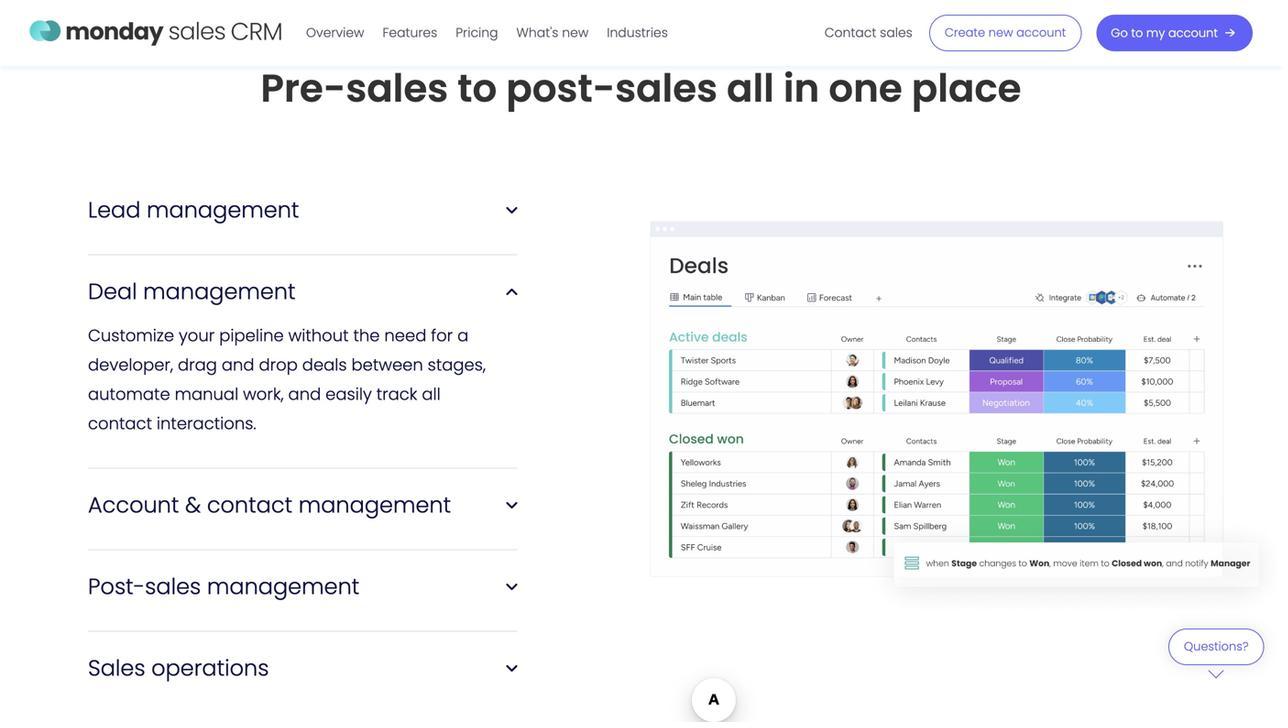 Task type: describe. For each thing, give the bounding box(es) containing it.
pre-
[[261, 61, 346, 115]]

questions? button
[[1169, 629, 1265, 679]]

main element
[[297, 0, 1253, 66]]

contact sales button
[[816, 18, 922, 48]]

industries
[[607, 24, 668, 42]]

2 tab list from the top
[[88, 498, 518, 580]]

work,
[[243, 383, 284, 406]]

manual
[[175, 383, 239, 406]]

overview link
[[297, 18, 374, 48]]

customize your pipeline without the need for a developer, drag and drop deals between stages, automate manual work, and easily track all contact interactions. tab list
[[88, 285, 518, 498]]

a
[[458, 324, 469, 347]]

what's
[[517, 24, 559, 42]]

1 horizontal spatial all
[[727, 61, 775, 115]]

developer,
[[88, 353, 173, 377]]

track
[[377, 383, 418, 406]]

industries link
[[598, 18, 677, 48]]

questions?
[[1184, 639, 1249, 655]]

tabs deals updated image
[[645, 206, 1279, 710]]

interactions.
[[157, 412, 256, 435]]

all inside the customize your pipeline without the need for a developer, drag and drop deals between stages, automate manual work, and easily track all contact interactions.
[[422, 383, 441, 406]]

1 tab list from the top
[[88, 203, 518, 285]]

what's new
[[517, 24, 589, 42]]

need
[[385, 324, 427, 347]]

customize your pipeline without the need for a developer, drag and drop deals between stages, automate manual work, and easily track all contact interactions.
[[88, 324, 486, 435]]

for
[[431, 324, 453, 347]]

contact
[[825, 24, 877, 42]]



Task type: vqa. For each thing, say whether or not it's contained in the screenshot.
fifth info copy image from the bottom
no



Task type: locate. For each thing, give the bounding box(es) containing it.
automate
[[88, 383, 170, 406]]

2 horizontal spatial sales
[[880, 24, 913, 42]]

contact
[[88, 412, 152, 435]]

all right track
[[422, 383, 441, 406]]

in
[[784, 61, 820, 115]]

1 horizontal spatial to
[[1132, 25, 1144, 41]]

sales down industries link
[[615, 61, 718, 115]]

between
[[352, 353, 423, 377]]

to inside button
[[1132, 25, 1144, 41]]

1 horizontal spatial sales
[[615, 61, 718, 115]]

1 horizontal spatial new
[[989, 24, 1014, 41]]

sales inside button
[[880, 24, 913, 42]]

my
[[1147, 25, 1166, 41]]

post-
[[506, 61, 615, 115]]

1 vertical spatial all
[[422, 383, 441, 406]]

1 vertical spatial and
[[288, 383, 321, 406]]

0 vertical spatial all
[[727, 61, 775, 115]]

create new account button
[[930, 15, 1082, 51]]

overview
[[306, 24, 364, 42]]

drag
[[178, 353, 217, 377]]

0 vertical spatial and
[[222, 353, 255, 377]]

to right go
[[1132, 25, 1144, 41]]

easily
[[326, 383, 372, 406]]

new
[[562, 24, 589, 42], [989, 24, 1014, 41]]

features link
[[374, 18, 447, 48]]

all left in
[[727, 61, 775, 115]]

1 horizontal spatial and
[[288, 383, 321, 406]]

account right my on the right of the page
[[1169, 25, 1219, 41]]

and
[[222, 353, 255, 377], [288, 383, 321, 406]]

0 horizontal spatial and
[[222, 353, 255, 377]]

go to my account
[[1112, 25, 1219, 41]]

sales for contact
[[880, 24, 913, 42]]

new inside what's new link
[[562, 24, 589, 42]]

what's new link
[[508, 18, 598, 48]]

sales
[[880, 24, 913, 42], [346, 61, 449, 115], [615, 61, 718, 115]]

drop
[[259, 353, 298, 377]]

new right create at right top
[[989, 24, 1014, 41]]

stages,
[[428, 353, 486, 377]]

0 horizontal spatial new
[[562, 24, 589, 42]]

to down pricing link in the left of the page
[[458, 61, 497, 115]]

1 vertical spatial to
[[458, 61, 497, 115]]

pricing
[[456, 24, 498, 42]]

one
[[829, 61, 903, 115]]

new for what's
[[562, 24, 589, 42]]

sales right "contact"
[[880, 24, 913, 42]]

0 vertical spatial to
[[1132, 25, 1144, 41]]

contact sales
[[825, 24, 913, 42]]

all
[[727, 61, 775, 115], [422, 383, 441, 406]]

without
[[288, 324, 349, 347]]

customize your pipeline without the need for a developer, drag and drop deals between stages, automate manual work, and easily track all contact interactions. tab
[[88, 285, 518, 439]]

3 tab list from the top
[[88, 580, 518, 661]]

go
[[1112, 25, 1129, 41]]

0 horizontal spatial account
[[1017, 24, 1067, 41]]

go to my account button
[[1097, 15, 1253, 51]]

to
[[1132, 25, 1144, 41], [458, 61, 497, 115]]

new for create
[[989, 24, 1014, 41]]

0 horizontal spatial sales
[[346, 61, 449, 115]]

new right "what's"
[[562, 24, 589, 42]]

1 horizontal spatial account
[[1169, 25, 1219, 41]]

customize
[[88, 324, 174, 347]]

create
[[945, 24, 986, 41]]

sales down features link at left top
[[346, 61, 449, 115]]

sales for pre-
[[346, 61, 449, 115]]

monday.com crm and sales image
[[29, 12, 282, 50]]

account right create at right top
[[1017, 24, 1067, 41]]

account
[[1017, 24, 1067, 41], [1169, 25, 1219, 41]]

new inside create new account button
[[989, 24, 1014, 41]]

place
[[912, 61, 1022, 115]]

0 horizontal spatial all
[[422, 383, 441, 406]]

0 horizontal spatial to
[[458, 61, 497, 115]]

pipeline
[[219, 324, 284, 347]]

features
[[383, 24, 438, 42]]

and down deals
[[288, 383, 321, 406]]

your
[[179, 324, 215, 347]]

the
[[353, 324, 380, 347]]

pre-sales to post-sales all in one place
[[261, 61, 1022, 115]]

create new account
[[945, 24, 1067, 41]]

deals
[[302, 353, 347, 377]]

pricing link
[[447, 18, 508, 48]]

tab list
[[88, 203, 518, 285], [88, 498, 518, 580], [88, 580, 518, 661]]

and down pipeline
[[222, 353, 255, 377]]



